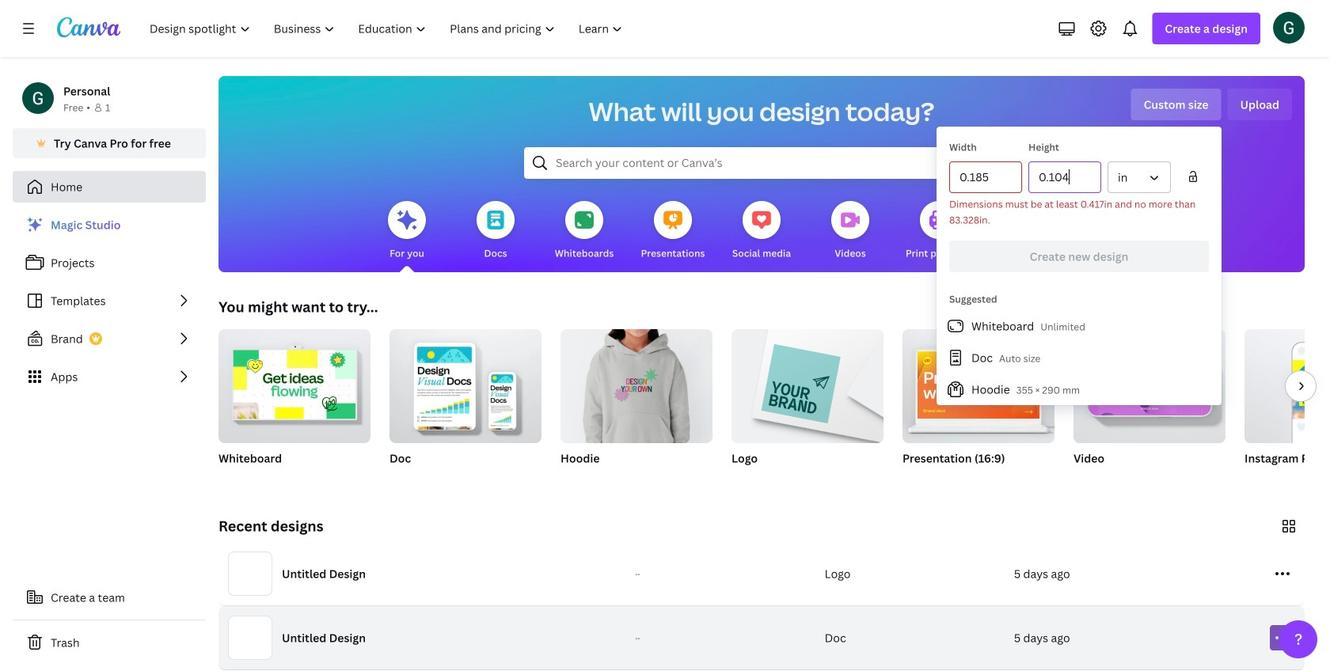 Task type: vqa. For each thing, say whether or not it's contained in the screenshot.
suggests!
no



Task type: locate. For each thing, give the bounding box(es) containing it.
None search field
[[524, 147, 999, 179]]

greg robinson image
[[1273, 12, 1305, 43]]

Search search field
[[556, 148, 968, 178]]

alert
[[949, 196, 1209, 228]]

None number field
[[960, 162, 1012, 192], [1039, 162, 1091, 192], [960, 162, 1012, 192], [1039, 162, 1091, 192]]

list
[[13, 209, 206, 393], [937, 310, 1222, 405]]

group
[[219, 323, 371, 486], [219, 323, 371, 443], [390, 323, 542, 486], [390, 323, 542, 443], [561, 323, 713, 486], [561, 323, 713, 443], [732, 323, 884, 486], [732, 323, 884, 443], [903, 329, 1055, 486], [903, 329, 1055, 443], [1074, 329, 1226, 486], [1245, 329, 1330, 486]]

1 horizontal spatial list
[[937, 310, 1222, 405]]



Task type: describe. For each thing, give the bounding box(es) containing it.
top level navigation element
[[139, 13, 636, 44]]

0 horizontal spatial list
[[13, 209, 206, 393]]

Units: in button
[[1108, 162, 1171, 193]]



